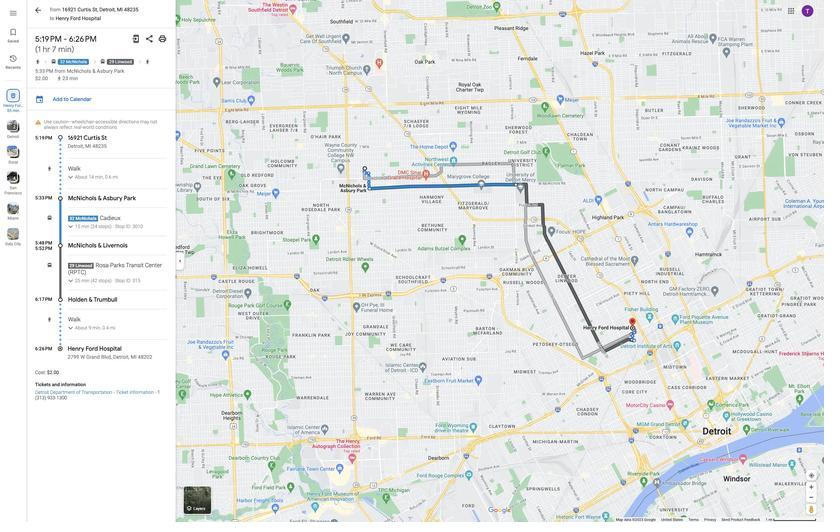 Task type: locate. For each thing, give the bounding box(es) containing it.
2 places element
[[8, 124, 16, 130], [8, 149, 16, 156]]

privacy button
[[705, 518, 717, 522]]

transportation
[[82, 390, 112, 395]]

mcnichols up "15"
[[76, 216, 97, 221]]

google
[[645, 518, 656, 522]]

1 vertical spatial mi
[[85, 143, 91, 149]]

from
[[50, 7, 61, 12], [55, 68, 66, 74]]

min right 7
[[58, 44, 72, 55]]

1 vertical spatial 2
[[13, 150, 16, 155]]

0 vertical spatial 2
[[13, 125, 16, 130]]

1 vertical spatial bus image
[[47, 263, 52, 268]]

tickets
[[35, 382, 51, 388]]

0 vertical spatial 48235
[[124, 7, 139, 12]]

5:33 pm
[[35, 68, 53, 74], [35, 195, 52, 201]]

0 vertical spatial asbury
[[97, 68, 113, 74]]

0 horizontal spatial mi
[[85, 143, 91, 149]]

hospital down st,
[[82, 15, 101, 21]]

id: for livernois
[[126, 278, 131, 284]]

5:33 pm right francisco
[[35, 195, 52, 201]]

detroit for detroit
[[7, 134, 19, 139]]

send
[[722, 518, 730, 522]]

park
[[114, 68, 124, 74], [124, 195, 136, 202]]

2 up doral
[[13, 150, 16, 155]]

( left hr
[[35, 44, 38, 55]]

parks
[[110, 262, 125, 269]]

0 vertical spatial 2 places element
[[8, 124, 16, 130]]

1 vertical spatial to
[[64, 96, 69, 103]]

0 vertical spatial detroit
[[7, 134, 19, 139]]

1 vertical spatial park
[[124, 195, 136, 202]]

about left 14
[[75, 174, 88, 180]]

2 down 55 min
[[13, 125, 16, 130]]

mi right 0.6
[[113, 174, 118, 180]]

1 horizontal spatial 32
[[70, 216, 75, 221]]

$2.00 up and
[[47, 370, 59, 375]]

stop down rosa parks transit center (rptc)
[[115, 278, 125, 284]]

1 vertical spatial $2.00
[[47, 370, 59, 375]]

32 for 32 mcnichols
[[60, 59, 65, 64]]

1 vertical spatial 29 linwood
[[70, 263, 92, 268]]

( down 32 mcnichols cadieux on the top left of the page
[[91, 224, 92, 229]]

0 vertical spatial bus image
[[100, 59, 106, 64]]

0 horizontal spatial 1
[[38, 44, 41, 55]]

0 vertical spatial $2.00
[[35, 75, 48, 81]]

0 vertical spatial park
[[114, 68, 124, 74]]

stop for livernois
[[115, 278, 125, 284]]

show your location image
[[809, 473, 816, 479]]

stops) right 42
[[99, 278, 112, 284]]

world
[[83, 125, 94, 130]]

1 inside 5:19 pm - 6:26 pm ( 1 hr 7 min )
[[38, 44, 41, 55]]

from up walking icon
[[55, 68, 66, 74]]

, left 0.6
[[103, 174, 104, 180]]

0 vertical spatial mi
[[117, 7, 123, 12]]

henry up 2799 on the left
[[68, 345, 84, 353]]

0 horizontal spatial 48235
[[92, 143, 107, 149]]

united states
[[662, 518, 684, 522]]

walk image
[[47, 317, 52, 322]]

0 vertical spatial detroit,
[[99, 7, 116, 12]]

walk
[[68, 165, 81, 172], [68, 316, 81, 323]]

mcnichols down "15"
[[68, 242, 97, 249]]

48235 down 'st'
[[92, 143, 107, 149]]

google maps element
[[0, 0, 825, 522]]

calendar
[[70, 96, 91, 103]]

, left 0.4 at the left of page
[[100, 325, 101, 331]]

0 vertical spatial curtis
[[78, 7, 91, 12]]

48235 right st,
[[124, 7, 139, 12]]

1 horizontal spatial ford
[[70, 15, 81, 21]]

& down , then image
[[92, 68, 96, 74]]

livernois
[[103, 242, 128, 249]]

2 vertical spatial ford
[[86, 345, 98, 353]]

min right '55'
[[13, 108, 19, 113]]

detroit inside  list
[[7, 134, 19, 139]]

ford up grand
[[86, 345, 98, 353]]

1 inside 1 (313) 933-1300
[[158, 390, 160, 395]]

min right 23
[[70, 75, 78, 81]]

0 horizontal spatial ford
[[15, 103, 23, 108]]

from up 5:19 pm - 6:26 pm ( 1 hr 7 min )
[[50, 7, 61, 12]]

asbury up cadieux
[[103, 195, 123, 202]]

5:19 pm for 5:19 pm
[[35, 135, 52, 141]]

933-
[[47, 395, 57, 401]]

1 vertical spatial henry
[[3, 103, 14, 108]]

hospital for henry ford hospital 2799 w grand blvd, detroit, mi 48202
[[99, 345, 122, 353]]

0 vertical spatial ·
[[113, 224, 114, 229]]

1 vertical spatial 48235
[[92, 143, 107, 149]]

detroit,
[[99, 7, 116, 12], [68, 143, 84, 149], [113, 354, 130, 360]]

2 places element down 55 min
[[8, 124, 16, 130]]

ford for henry ford hospital 2799 w grand blvd, detroit, mi 48202
[[86, 345, 98, 353]]

2 vertical spatial detroit,
[[113, 354, 130, 360]]

0 vertical spatial 29
[[109, 59, 114, 64]]

curtis down world
[[84, 134, 100, 142]]

16921 inside 'from 16921 curtis st, detroit, mi 48235 to henry ford hospital'
[[62, 7, 76, 12]]

detroit, inside 16921 curtis st detroit, mi 48235
[[68, 143, 84, 149]]

, then image
[[43, 59, 49, 64], [137, 59, 143, 64]]

henry up 5:19 pm - 6:26 pm ( 1 hr 7 min )
[[56, 15, 69, 21]]

bus image for 32
[[51, 59, 56, 64]]

1 right "feedback"
[[766, 518, 768, 522]]

0 vertical spatial 29 linwood
[[109, 59, 132, 64]]

29 linwood
[[109, 59, 132, 64], [70, 263, 92, 268]]

mcnichols down 32 mcnichols
[[67, 68, 91, 74]]

1 vertical spatial from
[[55, 68, 66, 74]]

hospital for henry ford hospital
[[6, 108, 21, 113]]

linwood
[[115, 59, 132, 64], [76, 263, 92, 268]]

1 mi button
[[766, 518, 817, 522]]

from inside 'from 16921 curtis st, detroit, mi 48235 to henry ford hospital'
[[50, 7, 61, 12]]

main content
[[26, 0, 176, 522]]

1 horizontal spatial detroit
[[35, 390, 49, 395]]

2 · from the top
[[113, 278, 114, 284]]

mi right st,
[[117, 7, 123, 12]]

henry up '55'
[[3, 103, 14, 108]]

information
[[61, 382, 86, 388], [130, 390, 154, 395]]

$2.00 left walking icon
[[35, 75, 48, 81]]

2
[[13, 125, 16, 130], [13, 150, 16, 155]]

1 5:33 pm from the top
[[35, 68, 53, 74]]

2 horizontal spatial mi
[[131, 354, 137, 360]]

caution–wheelchair-
[[53, 119, 96, 125]]

1 vertical spatial walk
[[68, 316, 81, 323]]

2 horizontal spatial 1
[[766, 518, 768, 522]]

0 horizontal spatial , then image
[[43, 59, 49, 64]]

0 horizontal spatial 32
[[60, 59, 65, 64]]

6:26 pm up 32 mcnichols
[[69, 34, 97, 44]]

16921
[[62, 7, 76, 12], [68, 134, 82, 142]]

1 right the ticket information link
[[158, 390, 160, 395]]

1 vertical spatial stops)
[[99, 278, 112, 284]]

ford inside henry ford hospital 2799 w grand blvd, detroit, mi 48202
[[86, 345, 98, 353]]

add to calendar button
[[49, 93, 95, 106]]

2 5:33 pm from the top
[[35, 195, 52, 201]]

15
[[75, 224, 80, 229]]

32 down mcnichols & asbury park
[[70, 216, 75, 221]]

2 horizontal spatial ford
[[86, 345, 98, 353]]

1 vertical spatial detroit,
[[68, 143, 84, 149]]

1 about from the top
[[75, 174, 88, 180]]

0 vertical spatial mi
[[113, 174, 118, 180]]

information right ticket
[[130, 390, 154, 395]]

detroit, down real-
[[68, 143, 84, 149]]

1 vertical spatial 16921
[[68, 134, 82, 142]]

bus image down 7
[[51, 59, 56, 64]]

mi
[[117, 7, 123, 12], [85, 143, 91, 149], [131, 354, 137, 360]]

cost: $2.00
[[35, 370, 59, 375]]

from inside 5:33 pm from mcnichols & asbury park $2.00
[[55, 68, 66, 74]]

0.4
[[102, 325, 109, 331]]

1 vertical spatial mi
[[110, 325, 115, 331]]

1 stop from the top
[[115, 224, 125, 229]]

ticket
[[116, 390, 129, 395]]

1 for 1 (313) 933-1300
[[158, 390, 160, 395]]

to up 5:19 pm - 6:26 pm ( 1 hr 7 min )
[[50, 15, 54, 21]]

1 2 from the top
[[13, 125, 16, 130]]

1 vertical spatial 2 places element
[[8, 149, 16, 156]]

29 up "(rptc)"
[[70, 263, 75, 268]]

detroit
[[7, 134, 19, 139], [35, 390, 49, 395]]

0 vertical spatial walk
[[68, 165, 81, 172]]

(rptc)
[[68, 269, 86, 276]]

footer inside google maps element
[[617, 518, 766, 522]]

1 left hr
[[38, 44, 41, 55]]

accessible
[[96, 119, 118, 125]]

linwood right , then image
[[115, 59, 132, 64]]

bus image up 5:48 pm
[[47, 215, 52, 221]]

henry ford hospital 2799 w grand blvd, detroit, mi 48202
[[68, 345, 152, 360]]

1 horizontal spatial 48235
[[124, 7, 139, 12]]

0 horizontal spatial 6:26 pm
[[35, 346, 52, 352]]

1 horizontal spatial ,
[[103, 174, 104, 180]]

blvd,
[[101, 354, 112, 360]]

information up detroit department of transportation link
[[61, 382, 86, 388]]

menu image
[[9, 9, 18, 18]]

bus image for 29 linwood
[[100, 59, 106, 64]]

(313)
[[35, 395, 46, 401]]

2 vertical spatial henry
[[68, 345, 84, 353]]

0 vertical spatial bus image
[[51, 59, 56, 64]]

0 horizontal spatial ,
[[100, 325, 101, 331]]

1 · from the top
[[113, 224, 114, 229]]

hospital down  in the left of the page
[[6, 108, 21, 113]]

· down cadieux
[[113, 224, 114, 229]]

id: left 3010
[[126, 224, 131, 229]]

29
[[109, 59, 114, 64], [70, 263, 75, 268]]

hospital up blvd,
[[99, 345, 122, 353]]

& right "holden"
[[89, 296, 93, 304]]

1 for 1 mi
[[766, 518, 768, 522]]

1 horizontal spatial 1
[[158, 390, 160, 395]]

min right 9
[[93, 325, 100, 331]]

use caution–wheelchair-accessible directions may not always reflect real-world conditions
[[44, 119, 157, 130]]

francisco
[[4, 191, 22, 196]]

0 vertical spatial id:
[[126, 224, 131, 229]]

map
[[617, 518, 624, 522]]

- left ticket
[[113, 390, 115, 395]]

stops) down cadieux
[[99, 224, 112, 229]]

min inside 5:19 pm - 6:26 pm ( 1 hr 7 min )
[[58, 44, 72, 55]]

0 horizontal spatial information
[[61, 382, 86, 388]]

2 2 from the top
[[13, 150, 16, 155]]

stops)
[[99, 224, 112, 229], [99, 278, 112, 284]]

hospital inside henry ford hospital
[[6, 108, 21, 113]]

miami button
[[0, 200, 26, 222]]

footer
[[617, 518, 766, 522]]

24
[[92, 224, 97, 229]]

united states button
[[662, 518, 684, 522]]

23
[[62, 75, 68, 81]]

warning tooltip
[[35, 120, 41, 125]]

0 vertical spatial 1
[[38, 44, 41, 55]]

and
[[52, 382, 60, 388]]

0 vertical spatial ,
[[103, 174, 104, 180]]

1 vertical spatial stop
[[115, 278, 125, 284]]

( inside 5:19 pm - 6:26 pm ( 1 hr 7 min )
[[35, 44, 38, 55]]

1 vertical spatial bus image
[[47, 215, 52, 221]]

1 horizontal spatial to
[[64, 96, 69, 103]]

0 vertical spatial hospital
[[82, 15, 101, 21]]

detroit, right blvd,
[[113, 354, 130, 360]]

mi for 0.6 mi
[[113, 174, 118, 180]]

bus image
[[100, 59, 106, 64], [47, 215, 52, 221]]

2 id: from the top
[[126, 278, 131, 284]]

5:19 pm inside 5:19 pm - 6:26 pm ( 1 hr 7 min )
[[35, 34, 62, 44]]

product
[[731, 518, 744, 522]]

2 vertical spatial mi
[[131, 354, 137, 360]]

1 vertical spatial 29
[[70, 263, 75, 268]]

about for about 14 min , 0.6 mi
[[75, 174, 88, 180]]

5:33 pm down hr
[[35, 68, 53, 74]]

0 horizontal spatial detroit
[[7, 134, 19, 139]]

6:26 pm
[[69, 34, 97, 44], [35, 346, 52, 352]]

zoom in image
[[809, 485, 815, 490]]

bus image down the '5:52 pm' on the top left of page
[[47, 263, 52, 268]]

2 5:19 pm from the top
[[35, 135, 52, 141]]

5:33 pm inside 5:33 pm from mcnichols & asbury park $2.00
[[35, 68, 53, 74]]

6:26 pm inside 5:19 pm - 6:26 pm ( 1 hr 7 min )
[[69, 34, 97, 44]]

, for 9 min
[[100, 325, 101, 331]]

0 vertical spatial about
[[75, 174, 88, 180]]

mi right 0.4 at the left of page
[[110, 325, 115, 331]]

1 vertical spatial 32
[[70, 216, 75, 221]]

0 vertical spatial 32
[[60, 59, 65, 64]]

mcnichols & asbury park
[[68, 195, 136, 202]]

· for livernois
[[113, 278, 114, 284]]

(
[[35, 44, 38, 55], [91, 224, 92, 229], [91, 278, 92, 284]]

hospital inside henry ford hospital 2799 w grand blvd, detroit, mi 48202
[[99, 345, 122, 353]]

0 horizontal spatial linwood
[[76, 263, 92, 268]]

united
[[662, 518, 672, 522]]

1 id: from the top
[[126, 224, 131, 229]]

0 vertical spatial stops)
[[99, 224, 112, 229]]

( right 25
[[91, 278, 92, 284]]

mi down world
[[85, 143, 91, 149]]

1 , then image from the left
[[43, 59, 49, 64]]

1 horizontal spatial , then image
[[137, 59, 143, 64]]

zoom out image
[[809, 495, 815, 500]]

0 vertical spatial from
[[50, 7, 61, 12]]

2 walk from the top
[[68, 316, 81, 323]]

- right ticket
[[154, 390, 158, 395]]

id: left 515
[[126, 278, 131, 284]]

min right "15"
[[82, 224, 89, 229]]

2799
[[68, 354, 79, 360]]

0 vertical spatial information
[[61, 382, 86, 388]]

16921 down real-
[[68, 134, 82, 142]]

1 vertical spatial asbury
[[103, 195, 123, 202]]

hospital
[[82, 15, 101, 21], [6, 108, 21, 113], [99, 345, 122, 353]]

2 stop from the top
[[115, 278, 125, 284]]

2 places element up doral
[[8, 149, 16, 156]]

about 14 min , 0.6 mi
[[75, 174, 118, 180]]

ford inside henry ford hospital
[[15, 103, 23, 108]]

1 vertical spatial curtis
[[84, 134, 100, 142]]

1 vertical spatial information
[[130, 390, 154, 395]]

32
[[60, 59, 65, 64], [70, 216, 75, 221]]

©2023
[[633, 518, 644, 522]]

cost:
[[35, 370, 46, 375]]

linwood up "(rptc)"
[[76, 263, 92, 268]]

2 vertical spatial mi
[[769, 518, 773, 522]]

mcnichols inside 32 mcnichols cadieux
[[76, 216, 97, 221]]

walk image
[[35, 59, 41, 64], [145, 59, 151, 64], [47, 166, 52, 171]]

16921 left st,
[[62, 7, 76, 12]]

2 about from the top
[[75, 325, 88, 331]]

stop
[[115, 224, 125, 229], [115, 278, 125, 284]]

walk down "holden"
[[68, 316, 81, 323]]

29 right , then image
[[109, 59, 114, 64]]

miami
[[8, 216, 19, 221]]

mi left 48202
[[131, 354, 137, 360]]

32 inside 32 mcnichols cadieux
[[70, 216, 75, 221]]

min inside  list
[[13, 108, 19, 113]]

1 horizontal spatial linwood
[[115, 59, 132, 64]]

stop down cadieux
[[115, 224, 125, 229]]

ford
[[70, 15, 81, 21], [15, 103, 23, 108], [86, 345, 98, 353]]

- left )
[[64, 34, 67, 44]]

detroit, inside 'from 16921 curtis st, detroit, mi 48235 to henry ford hospital'
[[99, 7, 116, 12]]

-
[[64, 34, 67, 44], [113, 390, 115, 395], [154, 390, 158, 395]]

1 vertical spatial id:
[[126, 278, 131, 284]]

( for mcnichols & livernois
[[91, 278, 92, 284]]

min right 25
[[82, 278, 89, 284]]

& left livernois
[[98, 242, 102, 249]]

0 vertical spatial stop
[[115, 224, 125, 229]]

 list
[[0, 0, 26, 522]]

1 walk from the top
[[68, 165, 81, 172]]

1 vertical spatial ·
[[113, 278, 114, 284]]

1 vertical spatial 5:33 pm
[[35, 195, 52, 201]]

1 2 places element from the top
[[8, 124, 16, 130]]

id:
[[126, 224, 131, 229], [126, 278, 131, 284]]

32 up 23
[[60, 59, 65, 64]]

mi right "feedback"
[[769, 518, 773, 522]]

grand
[[86, 354, 100, 360]]

5:33 pm for 5:33 pm from mcnichols & asbury park $2.00
[[35, 68, 53, 74]]

0 horizontal spatial -
[[64, 34, 67, 44]]

0 vertical spatial 6:26 pm
[[69, 34, 97, 44]]

detroit inside directions from 16921 curtis st, detroit, mi 48235 to henry ford hospital "region"
[[35, 390, 49, 395]]

bus image
[[51, 59, 56, 64], [47, 263, 52, 268]]

detroit up doral
[[7, 134, 19, 139]]

walk for about 14 min , 0.6 mi
[[68, 165, 81, 172]]

san
[[10, 186, 17, 190]]

1 vertical spatial 1
[[158, 390, 160, 395]]

1 vertical spatial 5:19 pm
[[35, 135, 52, 141]]

daly
[[5, 242, 13, 247]]

5:48 pm
[[35, 240, 52, 246]]

· down rosa parks transit center (rptc)
[[113, 278, 114, 284]]

1 horizontal spatial mi
[[117, 7, 123, 12]]

29 linwood up "(rptc)"
[[70, 263, 92, 268]]

1 5:19 pm from the top
[[35, 34, 62, 44]]

2 2 places element from the top
[[8, 149, 16, 156]]

5:19 pm down always on the top left of page
[[35, 135, 52, 141]]

ford up 55 min
[[15, 103, 23, 108]]

1 vertical spatial hospital
[[6, 108, 21, 113]]

·
[[113, 224, 114, 229], [113, 278, 114, 284]]

henry inside henry ford hospital 2799 w grand blvd, detroit, mi 48202
[[68, 345, 84, 353]]

0 vertical spatial 5:33 pm
[[35, 68, 53, 74]]

5:19 pm left )
[[35, 34, 62, 44]]

& for livernois
[[98, 242, 102, 249]]

to right add
[[64, 96, 69, 103]]

detroit down tickets
[[35, 390, 49, 395]]

asbury down , then image
[[97, 68, 113, 74]]

bus image right , then image
[[100, 59, 106, 64]]

ford up 5:19 pm - 6:26 pm ( 1 hr 7 min )
[[70, 15, 81, 21]]

4
[[13, 176, 16, 181]]

2 vertical spatial (
[[91, 278, 92, 284]]

walk up about 14 min , 0.6 mi
[[68, 165, 81, 172]]

stops) for livernois
[[99, 278, 112, 284]]

1 stops) from the top
[[99, 224, 112, 229]]

0 horizontal spatial bus image
[[47, 215, 52, 221]]

about left 9
[[75, 325, 88, 331]]

& up 32 mcnichols cadieux on the top left of the page
[[98, 195, 102, 202]]

henry for henry ford hospital 2799 w grand blvd, detroit, mi 48202
[[68, 345, 84, 353]]

32 for 32 mcnichols cadieux
[[70, 216, 75, 221]]

footer containing map data ©2023 google
[[617, 518, 766, 522]]

curtis left st,
[[78, 7, 91, 12]]

6:26 pm up cost:
[[35, 346, 52, 352]]

detroit, right st,
[[99, 7, 116, 12]]

2 stops) from the top
[[99, 278, 112, 284]]

29 linwood right , then image
[[109, 59, 132, 64]]

2 vertical spatial 1
[[766, 518, 768, 522]]

henry inside henry ford hospital
[[3, 103, 14, 108]]

0 vertical spatial henry
[[56, 15, 69, 21]]



Task type: vqa. For each thing, say whether or not it's contained in the screenshot.
Photo of Flex Mussels at the left top of the page
no



Task type: describe. For each thing, give the bounding box(es) containing it.
25
[[75, 278, 80, 284]]

san francisco
[[4, 186, 22, 196]]

use
[[44, 119, 52, 125]]

55
[[7, 108, 12, 113]]

)
[[72, 44, 74, 55]]

to inside button
[[64, 96, 69, 103]]

asbury inside 5:33 pm from mcnichols & asbury park $2.00
[[97, 68, 113, 74]]

detroit for detroit department of transportation - ticket information
[[35, 390, 49, 395]]

may
[[140, 119, 149, 125]]

add to calendar
[[53, 96, 91, 103]]

saved
[[7, 38, 19, 44]]

5:19 pm - 6:26 pm ( 1 hr 7 min )
[[35, 34, 97, 55]]

ticket information link
[[116, 390, 154, 395]]

mi inside henry ford hospital 2799 w grand blvd, detroit, mi 48202
[[131, 354, 137, 360]]

holden
[[68, 296, 87, 304]]

5:19 pm for 5:19 pm - 6:26 pm ( 1 hr 7 min )
[[35, 34, 62, 44]]

mi inside 'from 16921 curtis st, detroit, mi 48235 to henry ford hospital'
[[117, 7, 123, 12]]

trumbull
[[94, 296, 117, 304]]

saved button
[[0, 25, 26, 45]]

bus image for 32 mcnichols
[[47, 215, 52, 221]]

layers
[[194, 507, 205, 511]]

stop for asbury
[[115, 224, 125, 229]]

henry ford hospital
[[3, 103, 23, 113]]

daly city button
[[0, 225, 26, 248]]

cadieux
[[100, 215, 121, 222]]

center
[[145, 262, 162, 269]]

48235 inside 16921 curtis st detroit, mi 48235
[[92, 143, 107, 149]]

48202
[[138, 354, 152, 360]]

0 horizontal spatial 29
[[70, 263, 75, 268]]

2 places element for detroit
[[8, 124, 16, 130]]

mcnichols & livernois
[[68, 242, 128, 249]]

real-
[[74, 125, 83, 130]]

send product feedback button
[[722, 518, 761, 522]]

park inside 5:33 pm from mcnichols & asbury park $2.00
[[114, 68, 124, 74]]

henry inside 'from 16921 curtis st, detroit, mi 48235 to henry ford hospital'
[[56, 15, 69, 21]]

w
[[81, 354, 85, 360]]

- inside 5:19 pm - 6:26 pm ( 1 hr 7 min )
[[64, 34, 67, 44]]

42
[[92, 278, 97, 284]]


[[10, 92, 16, 100]]

collapse side panel image
[[176, 257, 184, 265]]

curtis inside 'from 16921 curtis st, detroit, mi 48235 to henry ford hospital'
[[78, 7, 91, 12]]

0.6
[[105, 174, 112, 180]]

2 , then image from the left
[[137, 59, 143, 64]]

data
[[625, 518, 632, 522]]

detroit department of transportation - ticket information
[[35, 390, 154, 395]]

tickets and information
[[35, 382, 86, 388]]

mi inside 16921 curtis st detroit, mi 48235
[[85, 143, 91, 149]]

walking image
[[57, 76, 62, 81]]

1300
[[57, 395, 67, 401]]

curtis inside 16921 curtis st detroit, mi 48235
[[84, 134, 100, 142]]

id: for asbury
[[126, 224, 131, 229]]

, then image
[[92, 59, 98, 64]]

( for mcnichols & asbury park
[[91, 224, 92, 229]]

about for about 9 min , 0.4 mi
[[75, 325, 88, 331]]

conditions
[[95, 125, 117, 130]]

not
[[150, 119, 157, 125]]

directions
[[119, 119, 139, 125]]

2 horizontal spatial -
[[154, 390, 158, 395]]

always
[[44, 125, 58, 130]]

hospital inside 'from 16921 curtis st, detroit, mi 48235 to henry ford hospital'
[[82, 15, 101, 21]]

& for asbury
[[98, 195, 102, 202]]

rosa parks transit center (rptc)
[[68, 262, 162, 276]]

henry for henry ford hospital
[[3, 103, 14, 108]]

3010
[[133, 224, 143, 229]]

2 horizontal spatial walk image
[[145, 59, 151, 64]]

55 min
[[7, 108, 19, 113]]

7
[[52, 44, 56, 55]]

city
[[14, 242, 21, 247]]

hr
[[43, 44, 50, 55]]

6:17 pm
[[35, 297, 52, 302]]

daly city
[[5, 242, 21, 247]]

25 min ( 42 stops) · stop id: 515
[[75, 278, 140, 284]]

16921 inside 16921 curtis st detroit, mi 48235
[[68, 134, 82, 142]]

0 horizontal spatial walk image
[[35, 59, 41, 64]]

15 min ( 24 stops) · stop id: 3010
[[75, 224, 143, 229]]

ford for henry ford hospital
[[15, 103, 23, 108]]

min right 14
[[95, 174, 103, 180]]

feedback
[[745, 518, 761, 522]]

48235 inside 'from 16921 curtis st, detroit, mi 48235 to henry ford hospital'
[[124, 7, 139, 12]]

0 horizontal spatial 29 linwood
[[70, 263, 92, 268]]

1 horizontal spatial information
[[130, 390, 154, 395]]

5:33 pm from mcnichols & asbury park $2.00
[[35, 68, 124, 81]]

1 vertical spatial linwood
[[76, 263, 92, 268]]

4 places element
[[8, 175, 16, 182]]

32 mcnichols
[[60, 59, 87, 64]]

mcnichols down 14
[[68, 195, 97, 202]]

1 horizontal spatial walk image
[[47, 166, 52, 171]]

st,
[[92, 7, 98, 12]]

walk for about 9 min , 0.4 mi
[[68, 316, 81, 323]]

privacy
[[705, 518, 717, 522]]

directions from 16921 curtis st, detroit, mi 48235 to henry ford hospital region
[[26, 28, 176, 522]]

send product feedback
[[722, 518, 761, 522]]

& inside 5:33 pm from mcnichols & asbury park $2.00
[[92, 68, 96, 74]]

5:33 pm for 5:33 pm
[[35, 195, 52, 201]]

1 horizontal spatial 29 linwood
[[109, 59, 132, 64]]

1 mi
[[766, 518, 773, 522]]

ford inside 'from 16921 curtis st, detroit, mi 48235 to henry ford hospital'
[[70, 15, 81, 21]]

1 (313) 933-1300
[[35, 390, 160, 401]]

9
[[89, 325, 91, 331]]

1 horizontal spatial -
[[113, 390, 115, 395]]

from 16921 curtis st, detroit, mi 48235 to henry ford hospital
[[50, 7, 139, 21]]

rosa
[[96, 262, 109, 269]]

1 vertical spatial 6:26 pm
[[35, 346, 52, 352]]

14
[[89, 174, 94, 180]]

2 for doral
[[13, 150, 16, 155]]

& for trumbull
[[89, 296, 93, 304]]

bus image for 29
[[47, 263, 52, 268]]

· for asbury
[[113, 224, 114, 229]]

st
[[101, 134, 107, 142]]

2 places element for doral
[[8, 149, 16, 156]]

terms button
[[689, 518, 699, 522]]

16921 curtis st detroit, mi 48235
[[68, 134, 107, 149]]

department
[[50, 390, 75, 395]]

mcnichols inside 5:33 pm from mcnichols & asbury park $2.00
[[67, 68, 91, 74]]

515
[[133, 278, 140, 284]]

$2.00 inside 5:33 pm from mcnichols & asbury park $2.00
[[35, 75, 48, 81]]

main content containing 5:19 pm
[[26, 0, 176, 522]]

1 horizontal spatial 29
[[109, 59, 114, 64]]

of
[[76, 390, 80, 395]]

recents
[[6, 65, 21, 70]]

holden & trumbull
[[68, 296, 117, 304]]

add
[[53, 96, 63, 103]]

, for 14 min
[[103, 174, 104, 180]]

32 mcnichols cadieux
[[70, 215, 121, 222]]

about 9 min , 0.4 mi
[[75, 325, 115, 331]]

mi for 0.4 mi
[[110, 325, 115, 331]]

states
[[673, 518, 684, 522]]

stops) for asbury
[[99, 224, 112, 229]]

to inside 'from 16921 curtis st, detroit, mi 48235 to henry ford hospital'
[[50, 15, 54, 21]]

google account: tyler black  
(blacklashes1000@gmail.com) image
[[803, 5, 814, 17]]

terms
[[689, 518, 699, 522]]

23 min
[[62, 75, 78, 81]]

transit
[[126, 262, 144, 269]]

2 for detroit
[[13, 125, 16, 130]]

mcnichols down )
[[66, 59, 87, 64]]

detroit, inside henry ford hospital 2799 w grand blvd, detroit, mi 48202
[[113, 354, 130, 360]]

show street view coverage image
[[807, 504, 818, 515]]



